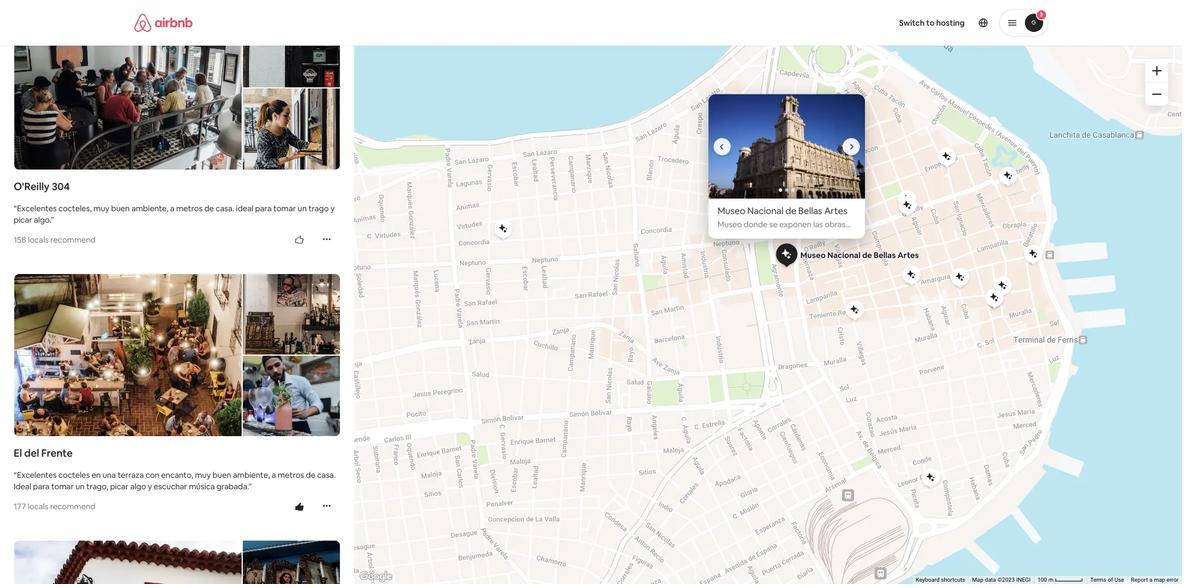 Task type: vqa. For each thing, say whether or not it's contained in the screenshot.
group
no



Task type: locate. For each thing, give the bounding box(es) containing it.
un inside excelentes cocteles, muy buen ambiente, a metros de casa. ideal para tomar un trago y picar algo.
[[298, 203, 307, 214]]

shortcuts
[[941, 577, 966, 584]]

locals for 304
[[28, 235, 49, 245]]

1 vertical spatial picar
[[110, 482, 129, 492]]

1 vertical spatial casa.
[[317, 471, 336, 481]]

para inside excelentes cocteles, muy buen ambiente, a metros de casa. ideal para tomar un trago y picar algo.
[[255, 203, 272, 214]]

0 vertical spatial locals
[[28, 235, 49, 245]]

museo
[[801, 250, 826, 260]]

1 locals from the top
[[28, 235, 49, 245]]

0 vertical spatial para
[[255, 203, 272, 214]]

escuchar
[[154, 482, 187, 492]]

casa. left ideal
[[216, 203, 234, 214]]

excelentes inside excelentes cocteles, muy buen ambiente, a metros de casa. ideal para tomar un trago y picar algo.
[[17, 203, 57, 214]]

0 vertical spatial muy
[[93, 203, 109, 214]]

1 horizontal spatial para
[[255, 203, 272, 214]]

y inside excelentes cocteles, muy buen ambiente, a metros de casa. ideal para tomar un trago y picar algo.
[[331, 203, 335, 214]]

map region
[[316, 34, 1183, 585]]

ideal
[[236, 203, 254, 214]]

buen
[[111, 203, 130, 214], [213, 471, 231, 481]]

excelentes inside excelentes cocteles en una terraza con encanto, muy buen ambiente, a metros de casa. ideal para tomar un trago, picar algo y escuchar música grabada.
[[17, 471, 57, 481]]

image 2 image
[[865, 94, 1022, 199]]

excelentes
[[17, 203, 57, 214], [17, 471, 57, 481]]

museo nacional de bellas artes button
[[776, 243, 919, 267]]

0 vertical spatial metros
[[176, 203, 203, 214]]

picar down una
[[110, 482, 129, 492]]

algo
[[130, 482, 146, 492]]

un down cocteles
[[76, 482, 85, 492]]

ambiente, inside excelentes cocteles en una terraza con encanto, muy buen ambiente, a metros de casa. ideal para tomar un trago, picar algo y escuchar música grabada.
[[233, 471, 270, 481]]

ambiente, up grabada.
[[233, 471, 270, 481]]

3 button
[[999, 9, 1049, 37]]

0 horizontal spatial tomar
[[51, 482, 74, 492]]

0 horizontal spatial de
[[204, 203, 214, 214]]

un
[[298, 203, 307, 214], [76, 482, 85, 492]]

1 vertical spatial metros
[[278, 471, 304, 481]]

ambiente, down o'reilly 304 link
[[132, 203, 169, 214]]

100
[[1038, 577, 1048, 584]]

0 horizontal spatial ambiente,
[[132, 203, 169, 214]]

158 locals recommend
[[14, 235, 96, 245]]

recommend
[[50, 235, 96, 245], [50, 502, 95, 512]]

0 vertical spatial excelentes
[[17, 203, 57, 214]]

undo mark as helpful, el del frente image
[[295, 503, 304, 512]]

locals for del
[[28, 502, 48, 512]]

1 vertical spatial locals
[[28, 502, 48, 512]]

177 locals recommend
[[14, 502, 95, 512]]

picar left algo.
[[14, 215, 32, 225]]

locals right 158
[[28, 235, 49, 245]]

0 horizontal spatial y
[[148, 482, 152, 492]]

un left the trago
[[298, 203, 307, 214]]

excelentes for 304
[[17, 203, 57, 214]]

buen up grabada.
[[213, 471, 231, 481]]

locals right 177
[[28, 502, 48, 512]]

y
[[331, 203, 335, 214], [148, 482, 152, 492]]

y inside excelentes cocteles en una terraza con encanto, muy buen ambiente, a metros de casa. ideal para tomar un trago, picar algo y escuchar música grabada.
[[148, 482, 152, 492]]

0 horizontal spatial a
[[170, 203, 175, 214]]

casa. inside excelentes cocteles en una terraza con encanto, muy buen ambiente, a metros de casa. ideal para tomar un trago, picar algo y escuchar música grabada.
[[317, 471, 336, 481]]

ambiente, inside excelentes cocteles, muy buen ambiente, a metros de casa. ideal para tomar un trago y picar algo.
[[132, 203, 169, 214]]

buen right cocteles,
[[111, 203, 130, 214]]

100 m
[[1038, 577, 1055, 584]]

1 excelentes from the top
[[17, 203, 57, 214]]

cocteles,
[[58, 203, 92, 214]]

tomar inside excelentes cocteles, muy buen ambiente, a metros de casa. ideal para tomar un trago y picar algo.
[[274, 203, 296, 214]]

y down con
[[148, 482, 152, 492]]

1 vertical spatial muy
[[195, 471, 211, 481]]

2 horizontal spatial de
[[862, 250, 872, 260]]

switch to hosting link
[[893, 11, 972, 35]]

ambiente,
[[132, 203, 169, 214], [233, 471, 270, 481]]

picar inside excelentes cocteles, muy buen ambiente, a metros de casa. ideal para tomar un trago y picar algo.
[[14, 215, 32, 225]]

y right the trago
[[331, 203, 335, 214]]

1 vertical spatial recommend
[[50, 502, 95, 512]]

0 vertical spatial a
[[170, 203, 175, 214]]

1 vertical spatial ambiente,
[[233, 471, 270, 481]]

0 horizontal spatial un
[[76, 482, 85, 492]]

buen inside excelentes cocteles, muy buen ambiente, a metros de casa. ideal para tomar un trago y picar algo.
[[111, 203, 130, 214]]

excelentes up ideal
[[17, 471, 57, 481]]

museo nacional de bellas artes
[[801, 250, 919, 260]]

map data ©2023 inegi
[[973, 577, 1031, 584]]

2 vertical spatial de
[[306, 471, 316, 481]]

1 horizontal spatial tomar
[[274, 203, 296, 214]]

excelentes cocteles, muy buen ambiente, a metros de casa. ideal para tomar un trago y picar algo.
[[14, 203, 335, 225]]

0 vertical spatial y
[[331, 203, 335, 214]]

1 horizontal spatial buen
[[213, 471, 231, 481]]

museo nacional de bellas artes group
[[709, 94, 1022, 239]]

terraza
[[118, 471, 144, 481]]

1 horizontal spatial picar
[[110, 482, 129, 492]]

of
[[1108, 577, 1114, 584]]

terms
[[1091, 577, 1107, 584]]

0 vertical spatial de
[[204, 203, 214, 214]]

terms of use
[[1091, 577, 1125, 584]]

recommend down cocteles
[[50, 502, 95, 512]]

0 vertical spatial recommend
[[50, 235, 96, 245]]

0 horizontal spatial casa.
[[216, 203, 234, 214]]

1 horizontal spatial ambiente,
[[233, 471, 270, 481]]

muy
[[93, 203, 109, 214], [195, 471, 211, 481]]

keyboard shortcuts
[[916, 577, 966, 584]]

error
[[1167, 577, 1179, 584]]

metros
[[176, 203, 203, 214], [278, 471, 304, 481]]

tomar
[[274, 203, 296, 214], [51, 482, 74, 492]]

1 vertical spatial de
[[862, 250, 872, 260]]

1 horizontal spatial y
[[331, 203, 335, 214]]

1 vertical spatial un
[[76, 482, 85, 492]]

metros inside excelentes cocteles, muy buen ambiente, a metros de casa. ideal para tomar un trago y picar algo.
[[176, 203, 203, 214]]

locals
[[28, 235, 49, 245], [28, 502, 48, 512]]

1 horizontal spatial muy
[[195, 471, 211, 481]]

muy up the música
[[195, 471, 211, 481]]

metros inside excelentes cocteles en una terraza con encanto, muy buen ambiente, a metros de casa. ideal para tomar un trago, picar algo y escuchar música grabada.
[[278, 471, 304, 481]]

muy right cocteles,
[[93, 203, 109, 214]]

casa.
[[216, 203, 234, 214], [317, 471, 336, 481]]

report a map error link
[[1132, 577, 1179, 584]]

0 vertical spatial tomar
[[274, 203, 296, 214]]

excelentes cocteles en una terraza con encanto, muy buen ambiente, a metros de casa. ideal para tomar un trago, picar algo y escuchar música grabada.
[[14, 471, 336, 492]]

2 horizontal spatial a
[[1150, 577, 1153, 584]]

tomar inside excelentes cocteles en una terraza con encanto, muy buen ambiente, a metros de casa. ideal para tomar un trago, picar algo y escuchar música grabada.
[[51, 482, 74, 492]]

metros down o'reilly 304 link
[[176, 203, 203, 214]]

0 vertical spatial ambiente,
[[132, 203, 169, 214]]

tomar left the trago
[[274, 203, 296, 214]]

1 horizontal spatial a
[[272, 471, 276, 481]]

2 locals from the top
[[28, 502, 48, 512]]

0 vertical spatial buen
[[111, 203, 130, 214]]

tomar down cocteles
[[51, 482, 74, 492]]

de
[[204, 203, 214, 214], [862, 250, 872, 260], [306, 471, 316, 481]]

o'reilly 304 link
[[14, 180, 341, 194]]

1 vertical spatial y
[[148, 482, 152, 492]]

3
[[1040, 11, 1043, 18]]

0 vertical spatial picar
[[14, 215, 32, 225]]

1 horizontal spatial casa.
[[317, 471, 336, 481]]

0 vertical spatial casa.
[[216, 203, 234, 214]]

0 horizontal spatial muy
[[93, 203, 109, 214]]

trago,
[[86, 482, 108, 492]]

profile element
[[605, 0, 1049, 46]]

switch
[[900, 18, 925, 28]]

2 excelentes from the top
[[17, 471, 57, 481]]

recommend down cocteles,
[[50, 235, 96, 245]]

excelentes up algo.
[[17, 203, 57, 214]]

keyboard
[[916, 577, 940, 584]]

1 vertical spatial a
[[272, 471, 276, 481]]

177
[[14, 502, 26, 512]]

0 horizontal spatial para
[[33, 482, 50, 492]]

100 m button
[[1035, 577, 1087, 585]]

1 horizontal spatial metros
[[278, 471, 304, 481]]

1 horizontal spatial un
[[298, 203, 307, 214]]

ideal
[[14, 482, 31, 492]]

una
[[103, 471, 116, 481]]

zoom out image
[[1153, 90, 1162, 99]]

casa. up more options, el del frente icon
[[317, 471, 336, 481]]

1 horizontal spatial de
[[306, 471, 316, 481]]

0 horizontal spatial metros
[[176, 203, 203, 214]]

1 vertical spatial para
[[33, 482, 50, 492]]

0 horizontal spatial buen
[[111, 203, 130, 214]]

artes
[[898, 250, 919, 260]]

image 1 image
[[709, 94, 865, 199], [709, 94, 865, 199]]

metros up undo mark as helpful, el del frente icon
[[278, 471, 304, 481]]

158
[[14, 235, 26, 245]]

0 vertical spatial un
[[298, 203, 307, 214]]

el del frente link
[[14, 447, 341, 461]]

a
[[170, 203, 175, 214], [272, 471, 276, 481], [1150, 577, 1153, 584]]

buen inside excelentes cocteles en una terraza con encanto, muy buen ambiente, a metros de casa. ideal para tomar un trago, picar algo y escuchar música grabada.
[[213, 471, 231, 481]]

1 vertical spatial tomar
[[51, 482, 74, 492]]

de inside museo nacional de bellas artes button
[[862, 250, 872, 260]]

1 vertical spatial excelentes
[[17, 471, 57, 481]]

2 vertical spatial a
[[1150, 577, 1153, 584]]

muy inside excelentes cocteles, muy buen ambiente, a metros de casa. ideal para tomar un trago y picar algo.
[[93, 203, 109, 214]]

para
[[255, 203, 272, 214], [33, 482, 50, 492]]

0 horizontal spatial picar
[[14, 215, 32, 225]]

picar
[[14, 215, 32, 225], [110, 482, 129, 492]]

1 vertical spatial buen
[[213, 471, 231, 481]]



Task type: describe. For each thing, give the bounding box(es) containing it.
a inside excelentes cocteles en una terraza con encanto, muy buen ambiente, a metros de casa. ideal para tomar un trago, picar algo y escuchar música grabada.
[[272, 471, 276, 481]]

use
[[1115, 577, 1125, 584]]

en
[[92, 471, 101, 481]]

google image
[[357, 570, 395, 585]]

para inside excelentes cocteles en una terraza con encanto, muy buen ambiente, a metros de casa. ideal para tomar un trago, picar algo y escuchar música grabada.
[[33, 482, 50, 492]]

un inside excelentes cocteles en una terraza con encanto, muy buen ambiente, a metros de casa. ideal para tomar un trago, picar algo y escuchar música grabada.
[[76, 482, 85, 492]]

algo.
[[34, 215, 51, 225]]

report a map error
[[1132, 577, 1179, 584]]

mark as helpful, o'reilly 304 image
[[295, 236, 304, 245]]

recommend for o'reilly 304
[[50, 235, 96, 245]]

zoom in image
[[1153, 66, 1162, 75]]

bellas
[[874, 250, 896, 260]]

keyboard shortcuts button
[[916, 577, 966, 585]]

con
[[146, 471, 159, 481]]

grabada.
[[217, 482, 248, 492]]

hosting
[[937, 18, 965, 28]]

terms of use link
[[1091, 577, 1125, 584]]

frente
[[41, 447, 73, 460]]

de inside excelentes cocteles en una terraza con encanto, muy buen ambiente, a metros de casa. ideal para tomar un trago, picar algo y escuchar música grabada.
[[306, 471, 316, 481]]

report
[[1132, 577, 1148, 584]]

more options, el del frente image
[[322, 502, 332, 511]]

map
[[1154, 577, 1166, 584]]

o'reilly 304
[[14, 180, 70, 193]]

el del frente
[[14, 447, 73, 460]]

to
[[927, 18, 935, 28]]

picar inside excelentes cocteles en una terraza con encanto, muy buen ambiente, a metros de casa. ideal para tomar un trago, picar algo y escuchar música grabada.
[[110, 482, 129, 492]]

more options, o'reilly 304 image
[[322, 235, 332, 244]]

a inside excelentes cocteles, muy buen ambiente, a metros de casa. ideal para tomar un trago y picar algo.
[[170, 203, 175, 214]]

del
[[24, 447, 39, 460]]

el
[[14, 447, 22, 460]]

304
[[52, 180, 70, 193]]

inegi
[[1017, 577, 1031, 584]]

de inside excelentes cocteles, muy buen ambiente, a metros de casa. ideal para tomar un trago y picar algo.
[[204, 203, 214, 214]]

excelentes for del
[[17, 471, 57, 481]]

o'reilly
[[14, 180, 49, 193]]

m
[[1049, 577, 1054, 584]]

muy inside excelentes cocteles en una terraza con encanto, muy buen ambiente, a metros de casa. ideal para tomar un trago, picar algo y escuchar música grabada.
[[195, 471, 211, 481]]

casa. inside excelentes cocteles, muy buen ambiente, a metros de casa. ideal para tomar un trago y picar algo.
[[216, 203, 234, 214]]

nacional
[[827, 250, 861, 260]]

encanto,
[[161, 471, 193, 481]]

©2023
[[998, 577, 1015, 584]]

switch to hosting
[[900, 18, 965, 28]]

trago
[[309, 203, 329, 214]]

data
[[985, 577, 997, 584]]

recommend for el del frente
[[50, 502, 95, 512]]

música
[[189, 482, 215, 492]]

cocteles
[[58, 471, 90, 481]]

map
[[973, 577, 984, 584]]



